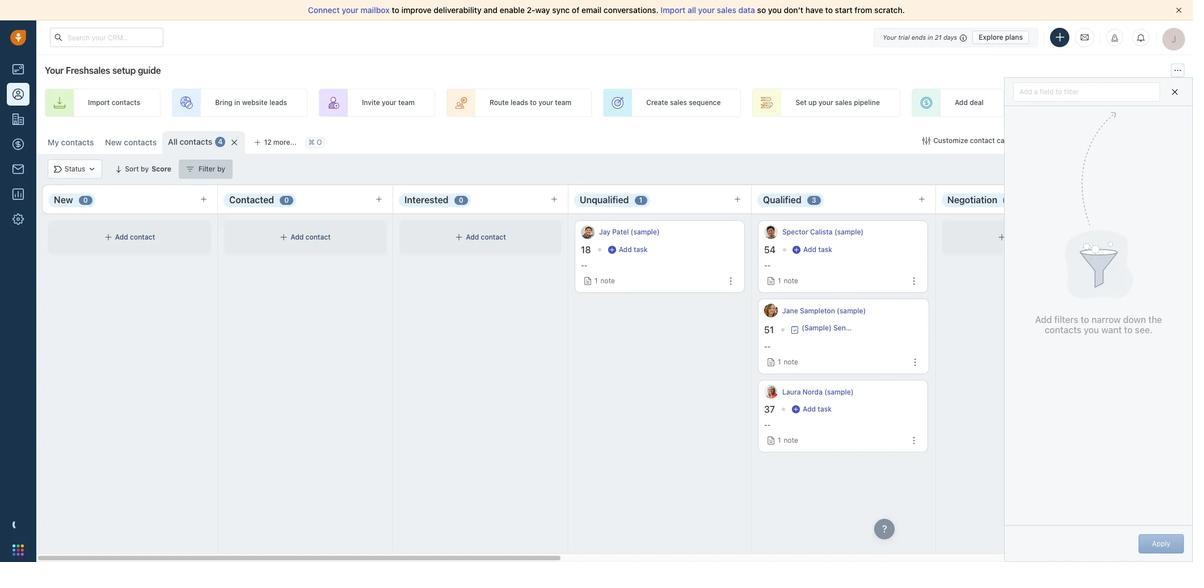 Task type: vqa. For each thing, say whether or not it's contained in the screenshot.
2nd The Add Contact from the right
yes



Task type: locate. For each thing, give the bounding box(es) containing it.
you right so
[[769, 5, 782, 15]]

0 horizontal spatial add contact
[[115, 233, 155, 242]]

2 horizontal spatial import
[[1044, 136, 1066, 145]]

1 horizontal spatial import
[[661, 5, 686, 15]]

all
[[688, 5, 697, 15]]

--
[[581, 261, 588, 270], [765, 261, 771, 270], [765, 342, 771, 351], [765, 421, 771, 429]]

your inside route leads to your team link
[[539, 98, 553, 107]]

add task down laura norda (sample) link
[[803, 405, 832, 413]]

note down "jay"
[[601, 277, 615, 285]]

you left "want"
[[1085, 325, 1100, 335]]

sales
[[717, 5, 737, 15], [671, 98, 688, 107], [836, 98, 853, 107]]

negotiation
[[948, 195, 998, 205]]

import
[[661, 5, 686, 15], [88, 98, 110, 107], [1044, 136, 1066, 145]]

1 down j icon
[[595, 277, 598, 285]]

2 horizontal spatial 0
[[459, 196, 464, 204]]

note
[[601, 277, 615, 285], [784, 277, 799, 285], [784, 358, 799, 366], [784, 436, 799, 445]]

import right cards
[[1044, 136, 1066, 145]]

-- for 37
[[765, 421, 771, 429]]

1 horizontal spatial team
[[555, 98, 572, 107]]

1 vertical spatial import
[[88, 98, 110, 107]]

filters
[[1055, 315, 1079, 325]]

route leads to your team link
[[447, 89, 592, 117]]

plans
[[1006, 33, 1024, 41]]

task down jay patel (sample) link
[[634, 245, 648, 254]]

contacts right all
[[180, 137, 213, 146]]

set up your sales pipeline
[[796, 98, 880, 107]]

status
[[65, 165, 85, 173]]

-- down 51
[[765, 342, 771, 351]]

your right the up
[[819, 98, 834, 107]]

3 add contact from the left
[[466, 233, 506, 242]]

2 0 from the left
[[285, 196, 289, 204]]

4
[[218, 138, 223, 146]]

by inside button
[[217, 165, 225, 173]]

route leads to your team
[[490, 98, 572, 107]]

email
[[582, 5, 602, 15]]

j image
[[581, 225, 595, 239]]

contacts inside add filters to narrow down the contacts you want to see.
[[1045, 325, 1082, 335]]

set up your sales pipeline link
[[753, 89, 901, 117]]

add task down jay patel (sample) link
[[619, 245, 648, 254]]

by
[[141, 165, 149, 173], [217, 165, 225, 173]]

0 horizontal spatial sales
[[671, 98, 688, 107]]

your for your freshsales setup guide
[[45, 65, 64, 76]]

import down the your freshsales setup guide
[[88, 98, 110, 107]]

qualified
[[764, 195, 802, 205]]

⌘
[[309, 138, 315, 147]]

filter by button
[[179, 160, 233, 179]]

1 horizontal spatial new
[[105, 137, 122, 147]]

connect your mailbox to improve deliverability and enable 2-way sync of email conversations. import all your sales data so you don't have to start from scratch.
[[308, 5, 906, 15]]

sales left data
[[717, 5, 737, 15]]

send email image
[[1081, 33, 1089, 42]]

1 for 37
[[778, 436, 782, 445]]

(sample) right "calista"
[[835, 228, 864, 236]]

0 right contacted
[[285, 196, 289, 204]]

don't
[[784, 5, 804, 15]]

1 up j image
[[778, 277, 782, 285]]

1 horizontal spatial 0
[[285, 196, 289, 204]]

note for 37
[[784, 436, 799, 445]]

add
[[1020, 87, 1033, 96], [955, 98, 968, 107], [115, 233, 128, 242], [291, 233, 304, 242], [466, 233, 479, 242], [619, 245, 632, 254], [804, 245, 817, 254], [1036, 315, 1053, 325], [803, 405, 816, 413]]

add contact for interested
[[466, 233, 506, 242]]

contacted
[[229, 195, 274, 205]]

by right filter
[[217, 165, 225, 173]]

sequence
[[689, 98, 721, 107]]

add task for unqualified
[[619, 245, 648, 254]]

to right "field"
[[1056, 87, 1063, 96]]

import contacts inside button
[[1044, 136, 1097, 145]]

(sample) right norda
[[825, 388, 854, 396]]

1 vertical spatial you
[[1085, 325, 1100, 335]]

-- for 18
[[581, 261, 588, 270]]

import contacts down filter
[[1044, 136, 1097, 145]]

so
[[758, 5, 767, 15]]

54
[[765, 245, 776, 255]]

0 vertical spatial new
[[105, 137, 122, 147]]

add a field to filter button
[[1014, 82, 1161, 101]]

by right sort
[[141, 165, 149, 173]]

contacts down add a field to filter button
[[1068, 136, 1097, 145]]

of
[[572, 5, 580, 15]]

website
[[242, 98, 268, 107]]

connect your mailbox link
[[308, 5, 392, 15]]

container_wx8msf4aqz5i3rn1 image
[[923, 137, 931, 145], [186, 165, 194, 173], [104, 233, 112, 241], [280, 233, 288, 241], [608, 246, 616, 254], [793, 246, 801, 254]]

contacts
[[112, 98, 140, 107], [1068, 136, 1097, 145], [180, 137, 213, 146], [61, 137, 94, 147], [124, 137, 157, 147], [1045, 325, 1082, 335]]

container_wx8msf4aqz5i3rn1 image
[[54, 165, 62, 173], [88, 165, 96, 173], [455, 233, 463, 241], [999, 233, 1007, 241], [792, 326, 799, 334], [793, 406, 800, 413]]

0 horizontal spatial by
[[141, 165, 149, 173]]

-- down '18'
[[581, 261, 588, 270]]

0 horizontal spatial new
[[54, 195, 73, 205]]

1 down l image
[[778, 436, 782, 445]]

(sample) for 54
[[835, 228, 864, 236]]

add inside add filters to narrow down the contacts you want to see.
[[1036, 315, 1053, 325]]

invite your team
[[362, 98, 415, 107]]

0 right the interested in the left of the page
[[459, 196, 464, 204]]

1 horizontal spatial sales
[[717, 5, 737, 15]]

1 horizontal spatial import contacts
[[1044, 136, 1097, 145]]

1 horizontal spatial your
[[883, 33, 897, 41]]

2 horizontal spatial sales
[[836, 98, 853, 107]]

filter
[[199, 165, 216, 173]]

(sample) right "patel"
[[631, 228, 660, 236]]

import contacts down the setup
[[88, 98, 140, 107]]

0 horizontal spatial you
[[769, 5, 782, 15]]

1 horizontal spatial by
[[217, 165, 225, 173]]

new
[[105, 137, 122, 147], [54, 195, 73, 205]]

note up laura
[[784, 358, 799, 366]]

2-
[[527, 5, 536, 15]]

jay patel (sample)
[[600, 228, 660, 236]]

in right the bring
[[235, 98, 240, 107]]

add contact for new
[[115, 233, 155, 242]]

spector
[[783, 228, 809, 236]]

0 vertical spatial import contacts
[[88, 98, 140, 107]]

by for sort
[[141, 165, 149, 173]]

0 horizontal spatial your
[[45, 65, 64, 76]]

1 note up jane
[[778, 277, 799, 285]]

jane
[[783, 306, 799, 315]]

jay
[[600, 228, 611, 236]]

explore plans
[[979, 33, 1024, 41]]

in left the 21
[[928, 33, 934, 41]]

1 vertical spatial import contacts
[[1044, 136, 1097, 145]]

2 leads from the left
[[511, 98, 529, 107]]

1 horizontal spatial leads
[[511, 98, 529, 107]]

1 horizontal spatial add contact
[[291, 233, 331, 242]]

1 note down "jay"
[[595, 277, 615, 285]]

2 vertical spatial import
[[1044, 136, 1066, 145]]

1 for 54
[[778, 277, 782, 285]]

your right route
[[539, 98, 553, 107]]

your trial ends in 21 days
[[883, 33, 958, 41]]

laura norda (sample) link
[[783, 387, 854, 397]]

all
[[168, 137, 178, 146]]

1 note down laura
[[778, 436, 799, 445]]

1 up l image
[[778, 358, 782, 366]]

narrow
[[1092, 315, 1122, 325]]

note for 54
[[784, 277, 799, 285]]

task down spector calista (sample) link
[[819, 245, 833, 254]]

to left start
[[826, 5, 833, 15]]

0 vertical spatial in
[[928, 33, 934, 41]]

note down laura
[[784, 436, 799, 445]]

2 team from the left
[[555, 98, 572, 107]]

0 for contacted
[[285, 196, 289, 204]]

your left trial
[[883, 33, 897, 41]]

way
[[536, 5, 550, 15]]

new down import contacts link
[[105, 137, 122, 147]]

leads right route
[[511, 98, 529, 107]]

-- down the 54
[[765, 261, 771, 270]]

add contact
[[115, 233, 155, 242], [291, 233, 331, 242], [466, 233, 506, 242]]

explore
[[979, 33, 1004, 41]]

all contacts 4
[[168, 137, 223, 146]]

new down status popup button
[[54, 195, 73, 205]]

sales right the create
[[671, 98, 688, 107]]

0 horizontal spatial team
[[399, 98, 415, 107]]

deliverability
[[434, 5, 482, 15]]

1 note up laura
[[778, 358, 799, 366]]

norda
[[803, 388, 823, 396]]

note for 18
[[601, 277, 615, 285]]

Search your CRM... text field
[[50, 28, 164, 47]]

your right all
[[699, 5, 715, 15]]

route
[[490, 98, 509, 107]]

(sample) for 51
[[837, 306, 867, 315]]

my contacts button
[[42, 131, 100, 154], [48, 137, 94, 147]]

add task down "calista"
[[804, 245, 833, 254]]

1 add contact from the left
[[115, 233, 155, 242]]

contact
[[971, 136, 996, 145], [130, 233, 155, 242], [306, 233, 331, 242], [481, 233, 506, 242]]

-
[[581, 261, 585, 270], [585, 261, 588, 270], [765, 261, 768, 270], [768, 261, 771, 270], [765, 342, 768, 351], [768, 342, 771, 351], [765, 421, 768, 429], [768, 421, 771, 429]]

2 by from the left
[[217, 165, 225, 173]]

0 horizontal spatial import contacts
[[88, 98, 140, 107]]

note up jane
[[784, 277, 799, 285]]

team
[[399, 98, 415, 107], [555, 98, 572, 107]]

leads right website
[[270, 98, 287, 107]]

2 horizontal spatial add contact
[[466, 233, 506, 242]]

1 note
[[595, 277, 615, 285], [778, 277, 799, 285], [778, 358, 799, 366], [778, 436, 799, 445]]

(sample) right sampleton
[[837, 306, 867, 315]]

invite
[[362, 98, 380, 107]]

3 0 from the left
[[459, 196, 464, 204]]

your for your trial ends in 21 days
[[883, 33, 897, 41]]

1 0 from the left
[[83, 196, 88, 204]]

import contacts
[[88, 98, 140, 107], [1044, 136, 1097, 145]]

-- for 51
[[765, 342, 771, 351]]

0 vertical spatial your
[[883, 33, 897, 41]]

cards
[[998, 136, 1016, 145]]

import left all
[[661, 5, 686, 15]]

status button
[[48, 160, 102, 179]]

0 horizontal spatial 0
[[83, 196, 88, 204]]

jay patel (sample) link
[[600, 227, 660, 237]]

up
[[809, 98, 817, 107]]

mailbox
[[361, 5, 390, 15]]

import inside button
[[1044, 136, 1066, 145]]

1 vertical spatial your
[[45, 65, 64, 76]]

2 add contact from the left
[[291, 233, 331, 242]]

calista
[[811, 228, 833, 236]]

1 horizontal spatial you
[[1085, 325, 1100, 335]]

0 horizontal spatial leads
[[270, 98, 287, 107]]

1 vertical spatial in
[[235, 98, 240, 107]]

contacts left 'narrow'
[[1045, 325, 1082, 335]]

sales left pipeline
[[836, 98, 853, 107]]

jane sampleton (sample)
[[783, 306, 867, 315]]

-- down 37
[[765, 421, 771, 429]]

customize contact cards
[[934, 136, 1016, 145]]

1 note for 54
[[778, 277, 799, 285]]

1 by from the left
[[141, 165, 149, 173]]

field
[[1041, 87, 1054, 96]]

your right invite
[[382, 98, 397, 107]]

1 vertical spatial new
[[54, 195, 73, 205]]

add deal
[[955, 98, 984, 107]]

start
[[836, 5, 853, 15]]

1 horizontal spatial in
[[928, 33, 934, 41]]

0 down status popup button
[[83, 196, 88, 204]]

your left 'freshsales'
[[45, 65, 64, 76]]

container_wx8msf4aqz5i3rn1 image inside filter by button
[[186, 165, 194, 173]]



Task type: describe. For each thing, give the bounding box(es) containing it.
to right "filters"
[[1081, 315, 1090, 325]]

your inside set up your sales pipeline link
[[819, 98, 834, 107]]

contacts right my
[[61, 137, 94, 147]]

add inside button
[[1020, 87, 1033, 96]]

task for unqualified
[[634, 245, 648, 254]]

37
[[765, 404, 775, 415]]

s image
[[765, 225, 778, 239]]

setup
[[112, 65, 136, 76]]

1 note for 51
[[778, 358, 799, 366]]

freshworks switcher image
[[12, 544, 24, 556]]

my
[[48, 137, 59, 147]]

sampleton
[[800, 306, 836, 315]]

data
[[739, 5, 756, 15]]

want
[[1102, 325, 1123, 335]]

contact inside button
[[971, 136, 996, 145]]

create sales sequence
[[647, 98, 721, 107]]

see.
[[1136, 325, 1153, 335]]

your inside the invite your team link
[[382, 98, 397, 107]]

sales inside set up your sales pipeline link
[[836, 98, 853, 107]]

contacts down the setup
[[112, 98, 140, 107]]

task down laura norda (sample) link
[[818, 405, 832, 413]]

-- for 54
[[765, 261, 771, 270]]

unqualified
[[580, 195, 629, 205]]

deal
[[970, 98, 984, 107]]

add filters to narrow down the contacts you want to see.
[[1036, 315, 1163, 335]]

new for new
[[54, 195, 73, 205]]

0 horizontal spatial import
[[88, 98, 110, 107]]

a
[[1035, 87, 1039, 96]]

container_wx8msf4aqz5i3rn1 image inside the customize contact cards button
[[923, 137, 931, 145]]

0 for interested
[[459, 196, 464, 204]]

you inside add filters to narrow down the contacts you want to see.
[[1085, 325, 1100, 335]]

to right mailbox
[[392, 5, 400, 15]]

laura norda (sample)
[[783, 388, 854, 396]]

o
[[317, 138, 322, 147]]

days
[[944, 33, 958, 41]]

ends
[[912, 33, 927, 41]]

new for new contacts
[[105, 137, 122, 147]]

close image
[[1177, 7, 1183, 13]]

filter by
[[199, 165, 225, 173]]

12 more... button
[[248, 135, 303, 150]]

sort by score
[[125, 165, 171, 173]]

guide
[[138, 65, 161, 76]]

1 for 51
[[778, 358, 782, 366]]

1 note for 18
[[595, 277, 615, 285]]

sales inside "create sales sequence" link
[[671, 98, 688, 107]]

contact for interested
[[481, 233, 506, 242]]

contact for new
[[130, 233, 155, 242]]

filter
[[1065, 87, 1080, 96]]

new contacts
[[105, 137, 157, 147]]

scratch.
[[875, 5, 906, 15]]

to left the see.
[[1125, 325, 1133, 335]]

invite your team link
[[319, 89, 435, 117]]

j image
[[765, 304, 778, 317]]

laura
[[783, 388, 801, 396]]

0 for new
[[83, 196, 88, 204]]

⌘ o
[[309, 138, 322, 147]]

18
[[581, 245, 591, 255]]

contact for contacted
[[306, 233, 331, 242]]

all contacts link
[[168, 136, 213, 148]]

add contact for contacted
[[291, 233, 331, 242]]

import contacts button
[[1029, 131, 1102, 150]]

to right route
[[530, 98, 537, 107]]

21
[[935, 33, 942, 41]]

enable
[[500, 5, 525, 15]]

bring
[[215, 98, 233, 107]]

to inside button
[[1056, 87, 1063, 96]]

contacts up sort by score
[[124, 137, 157, 147]]

12 more...
[[264, 138, 297, 146]]

more...
[[274, 138, 297, 146]]

import contacts link
[[45, 89, 161, 117]]

conversations.
[[604, 5, 659, 15]]

add deal link
[[912, 89, 1005, 117]]

sort
[[125, 165, 139, 173]]

bring in website leads
[[215, 98, 287, 107]]

add task for qualified
[[804, 245, 833, 254]]

add a field to filter
[[1020, 87, 1080, 96]]

0 vertical spatial import
[[661, 5, 686, 15]]

(sample) for 37
[[825, 388, 854, 396]]

task for qualified
[[819, 245, 833, 254]]

create sales sequence link
[[604, 89, 742, 117]]

spector calista (sample)
[[783, 228, 864, 236]]

sync
[[553, 5, 570, 15]]

12
[[264, 138, 272, 146]]

3
[[812, 196, 817, 204]]

from
[[855, 5, 873, 15]]

interested
[[405, 195, 449, 205]]

set
[[796, 98, 807, 107]]

have
[[806, 5, 824, 15]]

0 vertical spatial you
[[769, 5, 782, 15]]

explore plans link
[[973, 30, 1030, 44]]

(sample) for 18
[[631, 228, 660, 236]]

1 for 18
[[595, 277, 598, 285]]

trial
[[899, 33, 910, 41]]

0 horizontal spatial in
[[235, 98, 240, 107]]

the
[[1149, 315, 1163, 325]]

1 up jay patel (sample)
[[640, 196, 643, 204]]

your left mailbox
[[342, 5, 359, 15]]

your freshsales setup guide
[[45, 65, 161, 76]]

jane sampleton (sample) link
[[783, 306, 867, 315]]

pipeline
[[855, 98, 880, 107]]

l image
[[765, 385, 778, 399]]

note for 51
[[784, 358, 799, 366]]

bring in website leads link
[[172, 89, 308, 117]]

customize contact cards button
[[916, 131, 1023, 150]]

improve
[[402, 5, 432, 15]]

freshsales
[[66, 65, 110, 76]]

1 note for 37
[[778, 436, 799, 445]]

patel
[[613, 228, 629, 236]]

import all your sales data link
[[661, 5, 758, 15]]

connect
[[308, 5, 340, 15]]

what's new image
[[1112, 34, 1120, 42]]

51
[[765, 325, 774, 335]]

1 leads from the left
[[270, 98, 287, 107]]

spector calista (sample) link
[[783, 227, 864, 237]]

1 team from the left
[[399, 98, 415, 107]]

contacts inside button
[[1068, 136, 1097, 145]]

and
[[484, 5, 498, 15]]

by for filter
[[217, 165, 225, 173]]

create
[[647, 98, 669, 107]]



